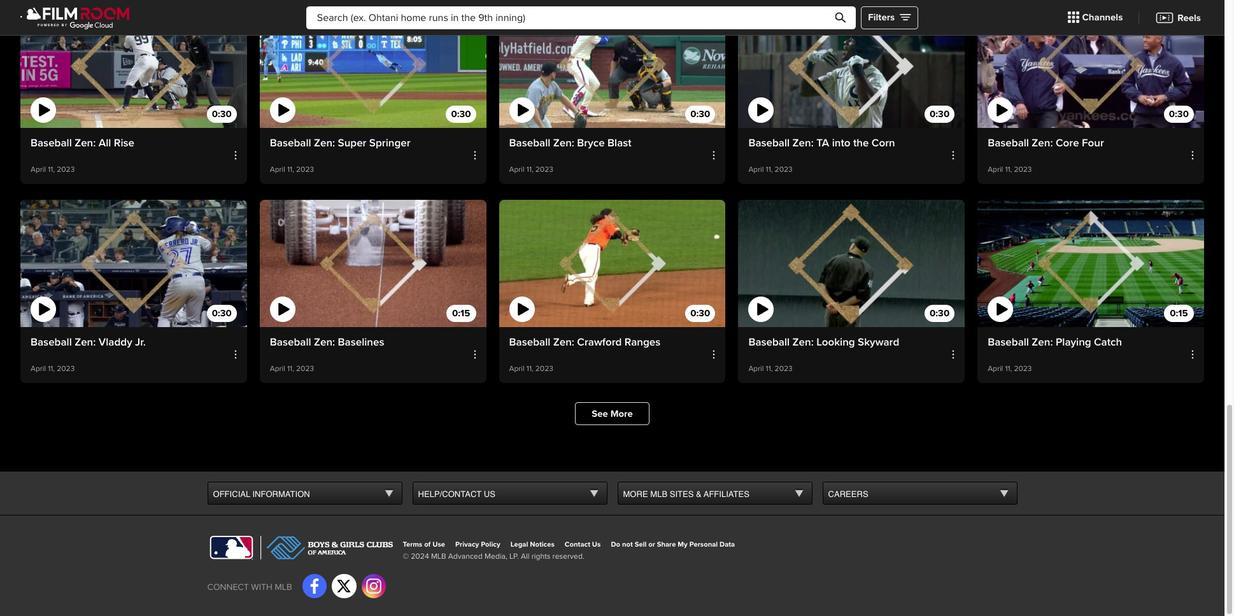 Task type: locate. For each thing, give the bounding box(es) containing it.
legal
[[511, 541, 528, 549]]

11, for baseball zen: all rise
[[48, 165, 55, 174]]

do
[[611, 541, 621, 549]]

zen: left "vladdy"
[[75, 336, 96, 349]]

zen:
[[75, 136, 96, 150], [314, 136, 335, 150], [554, 136, 575, 150], [793, 136, 814, 150], [1033, 136, 1054, 150], [75, 336, 96, 349], [314, 336, 335, 349], [554, 336, 575, 349], [793, 336, 814, 349], [1033, 336, 1054, 349]]

zen: for vladdy
[[75, 336, 96, 349]]

0 vertical spatial mlb
[[651, 490, 668, 500]]

zen: left super
[[314, 136, 335, 150]]

zen: for bryce
[[554, 136, 575, 150]]

playing
[[1056, 336, 1092, 349]]

april 11, 2023 down baseball zen: vladdy jr.
[[31, 364, 75, 374]]

april 11, 2023 for baseball zen: crawford ranges
[[510, 364, 554, 374]]

see more button
[[576, 403, 650, 426]]

zen: for ta
[[793, 136, 814, 150]]

0:15
[[452, 308, 470, 319], [1171, 308, 1189, 319]]

catch
[[1095, 336, 1123, 349]]

1 horizontal spatial 0:15
[[1171, 308, 1189, 319]]

april 11, 2023 down baseball zen: looking skyward
[[749, 364, 793, 374]]

2023 down baseball zen: baselines
[[296, 364, 314, 374]]

april 11, 2023
[[31, 165, 75, 174], [270, 165, 314, 174], [510, 165, 554, 174], [749, 165, 793, 174], [988, 165, 1033, 174], [31, 364, 75, 374], [270, 364, 314, 374], [510, 364, 554, 374], [749, 364, 793, 374], [988, 364, 1033, 374]]

zen: left rise
[[75, 136, 96, 150]]

mlb
[[651, 490, 668, 500], [431, 552, 446, 562], [275, 582, 292, 593]]

april 11, 2023 for baseball zen: playing catch
[[988, 364, 1033, 374]]

help/contact us
[[418, 490, 496, 500]]

mlb.com image
[[207, 536, 255, 561]]

mlb left sites at the bottom right
[[651, 490, 668, 500]]

2023 down baseball zen: vladdy jr.
[[57, 364, 75, 374]]

2023 for all
[[57, 165, 75, 174]]

baseball zen: vladdy jr. image
[[20, 200, 247, 327]]

1 0:15 from the left
[[452, 308, 470, 319]]

april 11, 2023 down baseball zen: super springer
[[270, 165, 314, 174]]

11, down baseball zen: playing catch at the bottom
[[1006, 364, 1013, 374]]

baseball
[[31, 136, 72, 150], [270, 136, 311, 150], [510, 136, 551, 150], [749, 136, 790, 150], [988, 136, 1030, 150], [31, 336, 72, 349], [270, 336, 311, 349], [510, 336, 551, 349], [749, 336, 790, 349], [988, 336, 1030, 349]]

not
[[623, 541, 633, 549]]

11, down baseball zen: looking skyward
[[766, 364, 773, 374]]

11, for baseball zen: looking skyward
[[766, 364, 773, 374]]

april 11, 2023 down baseball zen: bryce blast
[[510, 165, 554, 174]]

11, down baseball zen: baselines
[[287, 364, 294, 374]]

rights
[[532, 552, 551, 562]]

media,
[[485, 552, 508, 562]]

© 2024 mlb advanced media, lp. all rights reserved.
[[403, 552, 585, 562]]

zen: for baselines
[[314, 336, 335, 349]]

mlb down use
[[431, 552, 446, 562]]

1 vertical spatial mlb
[[431, 552, 446, 562]]

2023 down baseball zen: core four on the top
[[1015, 165, 1033, 174]]

baseball zen: super springer
[[270, 136, 411, 150]]

april 11, 2023 down baseball zen: crawford ranges
[[510, 364, 554, 374]]

2023 down baseball zen: ta into the corn
[[775, 165, 793, 174]]

us
[[593, 541, 601, 549]]

baseball for baseball zen: looking skyward
[[749, 336, 790, 349]]

zen: left looking
[[793, 336, 814, 349]]

zen: left baselines
[[314, 336, 335, 349]]

do not sell or share my personal data
[[611, 541, 736, 549]]

1 vertical spatial all
[[521, 552, 530, 562]]

baseball zen: ta into the corn
[[749, 136, 896, 150]]

mlb right with
[[275, 582, 292, 593]]

2023 down baseball zen: all rise on the left top of the page
[[57, 165, 75, 174]]

baseball for baseball zen: core four
[[988, 136, 1030, 150]]

mlb for © 2024 mlb advanced media, lp. all rights reserved.
[[431, 552, 446, 562]]

11, down baseball zen: vladdy jr.
[[48, 364, 55, 374]]

11, down baseball zen: bryce blast
[[527, 165, 534, 174]]

zen: left the crawford
[[554, 336, 575, 349]]

2023 for crawford
[[536, 364, 554, 374]]

april for baseball zen: bryce blast
[[510, 165, 525, 174]]

connect with mlb
[[207, 582, 292, 593]]

baseball for baseball zen: all rise
[[31, 136, 72, 150]]

2023 down baseball zen: crawford ranges
[[536, 364, 554, 374]]

2023
[[57, 165, 75, 174], [296, 165, 314, 174], [536, 165, 554, 174], [775, 165, 793, 174], [1015, 165, 1033, 174], [57, 364, 75, 374], [296, 364, 314, 374], [536, 364, 554, 374], [775, 364, 793, 374], [1015, 364, 1033, 374]]

boys and girls club of america image
[[260, 536, 393, 560]]

2 horizontal spatial mlb
[[651, 490, 668, 500]]

privacy policy link
[[456, 541, 501, 549]]

11, for baseball zen: ta into the corn
[[766, 165, 773, 174]]

baseball zen: baselines
[[270, 336, 385, 349]]

more mlb sites & affiliates button
[[618, 483, 812, 506]]

baseball zen: looking skyward image
[[739, 200, 966, 327]]

zen: left bryce
[[554, 136, 575, 150]]

terms of use link
[[403, 541, 445, 549]]

baselines
[[338, 336, 385, 349]]

core
[[1056, 136, 1080, 150]]

april 11, 2023 down baseball zen: ta into the corn
[[749, 165, 793, 174]]

zen: left the playing
[[1033, 336, 1054, 349]]

april for baseball zen: vladdy jr.
[[31, 364, 46, 374]]

april 11, 2023 down baseball zen: playing catch at the bottom
[[988, 364, 1033, 374]]

0:30
[[212, 108, 232, 120], [451, 108, 471, 120], [691, 108, 711, 120], [930, 108, 950, 120], [1170, 108, 1190, 120], [212, 308, 232, 319], [691, 308, 711, 319], [930, 308, 950, 319]]

all right lp.
[[521, 552, 530, 562]]

baseball for baseball zen: bryce blast
[[510, 136, 551, 150]]

data
[[720, 541, 736, 549]]

baseball zen: bryce blast
[[510, 136, 632, 150]]

0:15 for baseball zen: playing catch
[[1171, 308, 1189, 319]]

filters
[[869, 12, 895, 23]]

2 vertical spatial mlb
[[275, 582, 292, 593]]

11, down baseball zen: ta into the corn
[[766, 165, 773, 174]]

zen: left "ta"
[[793, 136, 814, 150]]

11, for baseball zen: vladdy jr.
[[48, 364, 55, 374]]

april for baseball zen: ta into the corn
[[749, 165, 764, 174]]

all left rise
[[99, 136, 111, 150]]

©
[[403, 552, 409, 562]]

four
[[1083, 136, 1105, 150]]

11, down baseball zen: super springer
[[287, 165, 294, 174]]

springer
[[370, 136, 411, 150]]

11,
[[48, 165, 55, 174], [287, 165, 294, 174], [527, 165, 534, 174], [766, 165, 773, 174], [1006, 165, 1013, 174], [48, 364, 55, 374], [287, 364, 294, 374], [527, 364, 534, 374], [766, 364, 773, 374], [1006, 364, 1013, 374]]

0 horizontal spatial all
[[99, 136, 111, 150]]

1 horizontal spatial mlb
[[431, 552, 446, 562]]

baseball for baseball zen: super springer
[[270, 136, 311, 150]]

0:30 for baseball zen: all rise
[[212, 108, 232, 120]]

0 horizontal spatial mlb
[[275, 582, 292, 593]]

april 11, 2023 down baseball zen: all rise on the left top of the page
[[31, 165, 75, 174]]

baseball zen: bryce blast image
[[499, 0, 726, 128]]

april for baseball zen: baselines
[[270, 364, 285, 374]]

april for baseball zen: core four
[[988, 165, 1004, 174]]

april 11, 2023 down baseball zen: core four on the top
[[988, 165, 1033, 174]]

advanced
[[448, 552, 483, 562]]

zen: for super
[[314, 136, 335, 150]]

2023 for ta
[[775, 165, 793, 174]]

2023 for vladdy
[[57, 364, 75, 374]]

see
[[592, 408, 608, 420]]

baseball zen: vladdy jr.
[[31, 336, 146, 349]]

april 11, 2023 for baseball zen: bryce blast
[[510, 165, 554, 174]]

2023 down baseball zen: playing catch at the bottom
[[1015, 364, 1033, 374]]

my
[[678, 541, 688, 549]]

terms of use
[[403, 541, 445, 549]]

legal notices link
[[511, 541, 555, 549]]

baseball for baseball zen: baselines
[[270, 336, 311, 349]]

11, down baseball zen: crawford ranges
[[527, 364, 534, 374]]

11, down baseball zen: core four on the top
[[1006, 165, 1013, 174]]

official
[[213, 490, 250, 500]]

11, down baseball zen: all rise on the left top of the page
[[48, 165, 55, 174]]

baseball zen: all rise image
[[20, 0, 247, 128]]

2023 down baseball zen: super springer
[[296, 165, 314, 174]]

the
[[854, 136, 869, 150]]

april 11, 2023 down baseball zen: baselines
[[270, 364, 314, 374]]

2 0:15 from the left
[[1171, 308, 1189, 319]]

2023 down baseball zen: bryce blast
[[536, 165, 554, 174]]

zen: left core
[[1033, 136, 1054, 150]]

personal
[[690, 541, 718, 549]]

april 11, 2023 for baseball zen: super springer
[[270, 165, 314, 174]]

channels button
[[1059, 4, 1133, 31]]

reserved.
[[553, 552, 585, 562]]

baseball for baseball zen: playing catch
[[988, 336, 1030, 349]]

more
[[624, 490, 648, 500]]

april 11, 2023 for baseball zen: looking skyward
[[749, 364, 793, 374]]

rise
[[114, 136, 134, 150]]

all
[[99, 136, 111, 150], [521, 552, 530, 562]]

2023 down baseball zen: looking skyward
[[775, 364, 793, 374]]

0 horizontal spatial 0:15
[[452, 308, 470, 319]]

april
[[31, 165, 46, 174], [270, 165, 285, 174], [510, 165, 525, 174], [749, 165, 764, 174], [988, 165, 1004, 174], [31, 364, 46, 374], [270, 364, 285, 374], [510, 364, 525, 374], [749, 364, 764, 374], [988, 364, 1004, 374]]

ta
[[817, 136, 830, 150]]



Task type: vqa. For each thing, say whether or not it's contained in the screenshot.
© 2024 MLB Advanced Media, LP. All rights reserved.
yes



Task type: describe. For each thing, give the bounding box(es) containing it.
contact us
[[565, 541, 601, 549]]

0:30 for baseball zen: bryce blast
[[691, 108, 711, 120]]

baseball zen: playing catch
[[988, 336, 1123, 349]]

zen: for playing
[[1033, 336, 1054, 349]]

policy
[[481, 541, 501, 549]]

looking
[[817, 336, 856, 349]]

baseball zen: super springer image
[[260, 0, 487, 128]]

2023 for super
[[296, 165, 314, 174]]

april 11, 2023 for baseball zen: core four
[[988, 165, 1033, 174]]

2023 for core
[[1015, 165, 1033, 174]]

blast
[[608, 136, 632, 150]]

april for baseball zen: crawford ranges
[[510, 364, 525, 374]]

see more
[[592, 408, 633, 420]]

zen: for all
[[75, 136, 96, 150]]

baseball zen: crawford ranges image
[[499, 200, 726, 327]]

mlb inside button
[[651, 490, 668, 500]]

official information button
[[208, 483, 402, 506]]

careers
[[829, 490, 869, 500]]

baseball zen: all rise
[[31, 136, 134, 150]]

baseball zen: core four
[[988, 136, 1105, 150]]

april for baseball zen: playing catch
[[988, 364, 1004, 374]]

april for baseball zen: all rise
[[31, 165, 46, 174]]

0:15 for baseball zen: baselines
[[452, 308, 470, 319]]

0:30 for baseball zen: looking skyward
[[930, 308, 950, 319]]

11, for baseball zen: baselines
[[287, 364, 294, 374]]

affiliates
[[704, 490, 750, 500]]

&
[[697, 490, 702, 500]]

april for baseball zen: looking skyward
[[749, 364, 764, 374]]

11, for baseball zen: crawford ranges
[[527, 364, 534, 374]]

help/contact
[[418, 490, 482, 500]]

Free text search text field
[[306, 6, 857, 29]]

april 11, 2023 for baseball zen: vladdy jr.
[[31, 364, 75, 374]]

do not sell or share my personal data link
[[611, 541, 736, 549]]

into
[[833, 136, 851, 150]]

baseball for baseball zen: vladdy jr.
[[31, 336, 72, 349]]

terms
[[403, 541, 423, 549]]

share
[[657, 541, 676, 549]]

baseball zen: core four image
[[978, 0, 1205, 128]]

2024
[[411, 552, 429, 562]]

with
[[251, 582, 273, 593]]

notices
[[530, 541, 555, 549]]

april 11, 2023 for baseball zen: all rise
[[31, 165, 75, 174]]

connect
[[207, 582, 249, 593]]

channels
[[1083, 12, 1124, 23]]

contact us link
[[565, 541, 601, 549]]

1 horizontal spatial all
[[521, 552, 530, 562]]

2023 for baselines
[[296, 364, 314, 374]]

11, for baseball zen: bryce blast
[[527, 165, 534, 174]]

lp.
[[510, 552, 519, 562]]

baseball zen: playing catch image
[[978, 200, 1205, 327]]

vladdy
[[99, 336, 132, 349]]

0:30 for baseball zen: super springer
[[451, 108, 471, 120]]

april 11, 2023 for baseball zen: baselines
[[270, 364, 314, 374]]

april 11, 2023 for baseball zen: ta into the corn
[[749, 165, 793, 174]]

privacy policy
[[456, 541, 501, 549]]

baseball zen: looking skyward
[[749, 336, 900, 349]]

zen: for looking
[[793, 336, 814, 349]]

baseball for baseball zen: ta into the corn
[[749, 136, 790, 150]]

2023 for playing
[[1015, 364, 1033, 374]]

help/contact us button
[[413, 483, 607, 506]]

crawford
[[578, 336, 622, 349]]

zen: for core
[[1033, 136, 1054, 150]]

more mlb sites & affiliates
[[624, 490, 750, 500]]

reels button
[[1147, 4, 1211, 31]]

baseball zen: baselines image
[[260, 200, 487, 327]]

contact
[[565, 541, 591, 549]]

us
[[484, 490, 496, 500]]

of
[[424, 541, 431, 549]]

more
[[611, 408, 633, 420]]

reels
[[1178, 12, 1202, 23]]

11, for baseball zen: playing catch
[[1006, 364, 1013, 374]]

privacy
[[456, 541, 479, 549]]

careers button
[[824, 483, 1017, 506]]

0:30 for baseball zen: core four
[[1170, 108, 1190, 120]]

baseball zen: crawford ranges
[[510, 336, 661, 349]]

legal notices
[[511, 541, 555, 549]]

skyward
[[858, 336, 900, 349]]

sites
[[670, 490, 694, 500]]

baseball for baseball zen: crawford ranges
[[510, 336, 551, 349]]

bryce
[[578, 136, 605, 150]]

filters button
[[862, 6, 919, 29]]

2023 for bryce
[[536, 165, 554, 174]]

april for baseball zen: super springer
[[270, 165, 285, 174]]

zen: for crawford
[[554, 336, 575, 349]]

jr.
[[135, 336, 146, 349]]

0:30 for baseball zen: ta into the corn
[[930, 108, 950, 120]]

sell
[[635, 541, 647, 549]]

11, for baseball zen: super springer
[[287, 165, 294, 174]]

mlb for connect with mlb
[[275, 582, 292, 593]]

0:30 for baseball zen: crawford ranges
[[691, 308, 711, 319]]

0 vertical spatial all
[[99, 136, 111, 150]]

corn
[[872, 136, 896, 150]]

official information
[[213, 490, 310, 500]]

baseball zen: ta into the corn image
[[739, 0, 966, 128]]

or
[[649, 541, 656, 549]]

mlb film room - powered by google cloud image
[[20, 5, 130, 30]]

super
[[338, 136, 367, 150]]

0:30 for baseball zen: vladdy jr.
[[212, 308, 232, 319]]

ranges
[[625, 336, 661, 349]]

use
[[433, 541, 445, 549]]

11, for baseball zen: core four
[[1006, 165, 1013, 174]]

2023 for looking
[[775, 364, 793, 374]]

information
[[253, 490, 310, 500]]



